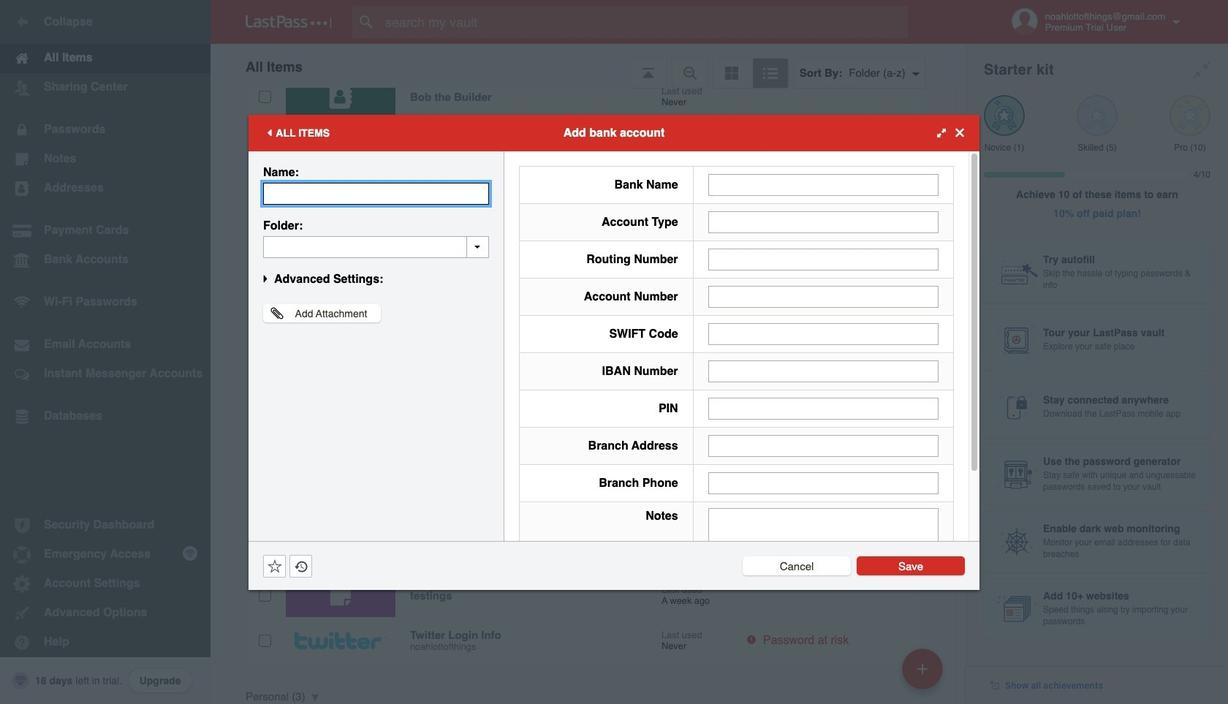 Task type: describe. For each thing, give the bounding box(es) containing it.
lastpass image
[[246, 15, 332, 29]]

main navigation navigation
[[0, 0, 211, 704]]

new item navigation
[[897, 644, 952, 704]]

vault options navigation
[[211, 44, 967, 88]]

Search search field
[[353, 6, 937, 38]]



Task type: locate. For each thing, give the bounding box(es) containing it.
None text field
[[708, 174, 939, 196], [263, 236, 489, 258], [708, 248, 939, 270], [708, 286, 939, 308], [708, 360, 939, 382], [708, 435, 939, 457], [708, 508, 939, 599], [708, 174, 939, 196], [263, 236, 489, 258], [708, 248, 939, 270], [708, 286, 939, 308], [708, 360, 939, 382], [708, 435, 939, 457], [708, 508, 939, 599]]

None text field
[[263, 182, 489, 204], [708, 211, 939, 233], [708, 323, 939, 345], [708, 398, 939, 419], [708, 472, 939, 494], [263, 182, 489, 204], [708, 211, 939, 233], [708, 323, 939, 345], [708, 398, 939, 419], [708, 472, 939, 494]]

search my vault text field
[[353, 6, 937, 38]]

new item image
[[918, 664, 928, 674]]

dialog
[[249, 114, 980, 608]]



